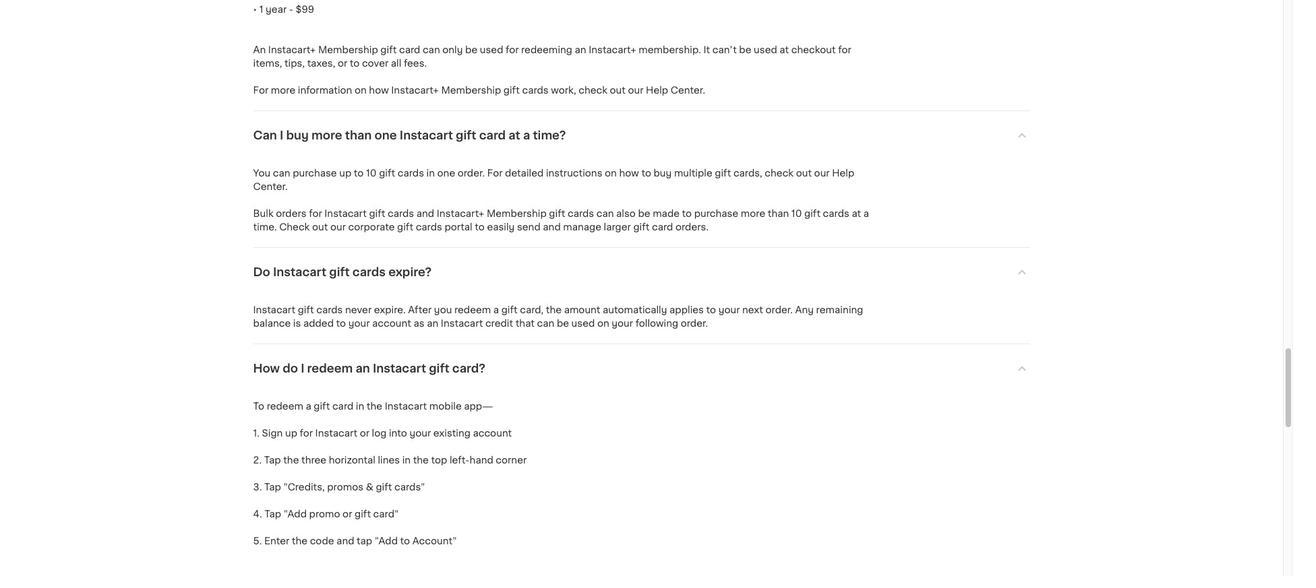 Task type: describe. For each thing, give the bounding box(es) containing it.
promos
[[327, 483, 364, 493]]

to up orders.
[[682, 209, 692, 219]]

0 vertical spatial out
[[796, 169, 812, 178]]

5.
[[253, 537, 262, 547]]

made
[[653, 209, 680, 219]]

time?
[[533, 130, 566, 141]]

horizontal
[[329, 456, 376, 466]]

lines
[[378, 456, 400, 466]]

detailed
[[505, 169, 544, 178]]

a inside the to redeem a gift card in the instacart mobile app— 1. sign up for instacart or log into your existing account 2. tap the three horizontal lines in the top left-hand corner 3. tap "credits, promos & gift cards" 4. tap "add promo or gift card" 5. enter the code and tap "add to acc
[[306, 402, 311, 412]]

to right applies
[[707, 306, 716, 315]]

instacart inside you can purchase up to 10 gift cards in one order. for detailed instructions on how to buy multiple gift cards, check out our help center. bulk orders for instacart gift cards and instacart+ membership gift cards can also be made to purchase more than 10 gift cards at a time. check out our corporate gift cards portal to easily send and manage larger gift card orders.
[[325, 209, 367, 219]]

the inside instacart gift cards never expire. after you redeem a gift card, the amount automatically applies to your next order. any remaining balance is added to your account as an instacart credit that can be used on your following order.
[[546, 306, 562, 315]]

&
[[366, 483, 374, 493]]

1.
[[253, 429, 260, 439]]

your left "next"
[[719, 306, 740, 315]]

than inside you can purchase up to 10 gift cards in one order. for detailed instructions on how to buy multiple gift cards, check out our help center. bulk orders for instacart gift cards and instacart+ membership gift cards can also be made to purchase more than 10 gift cards at a time. check out our corporate gift cards portal to easily send and manage larger gift card orders.
[[768, 209, 789, 219]]

into
[[389, 429, 407, 439]]

on inside instacart gift cards never expire. after you redeem a gift card, the amount automatically applies to your next order. any remaining balance is added to your account as an instacart credit that can be used on your following order.
[[598, 319, 610, 329]]

manage
[[563, 223, 602, 232]]

at inside you can purchase up to 10 gift cards in one order. for detailed instructions on how to buy multiple gift cards, check out our help center. bulk orders for instacart gift cards and instacart+ membership gift cards can also be made to purchase more than 10 gift cards at a time. check out our corporate gift cards portal to easily send and manage larger gift card orders.
[[852, 209, 862, 219]]

redeem inside dropdown button
[[307, 364, 353, 375]]

also
[[617, 209, 636, 219]]

cards inside instacart gift cards never expire. after you redeem a gift card, the amount automatically applies to your next order. any remaining balance is added to your account as an instacart credit that can be used on your following order.
[[317, 306, 343, 315]]

1 horizontal spatial or
[[360, 429, 370, 439]]

top
[[431, 456, 448, 466]]

is
[[293, 319, 301, 329]]

cards up manage on the left top
[[568, 209, 594, 219]]

account inside the to redeem a gift card in the instacart mobile app— 1. sign up for instacart or log into your existing account 2. tap the three horizontal lines in the top left-hand corner 3. tap "credits, promos & gift cards" 4. tap "add promo or gift card" 5. enter the code and tap "add to acc
[[473, 429, 512, 439]]

expire.
[[374, 306, 406, 315]]

more inside can i buy more than one instacart gift card at a time? dropdown button
[[312, 130, 342, 141]]

bulk
[[253, 209, 274, 219]]

as
[[414, 319, 425, 329]]

enter
[[264, 537, 290, 547]]

larger
[[604, 223, 631, 232]]

to redeem a gift card in the instacart mobile app— 1. sign up for instacart or log into your existing account 2. tap the three horizontal lines in the top left-hand corner 3. tap "credits, promos & gift cards" 4. tap "add promo or gift card" 5. enter the code and tap "add to acc
[[253, 402, 536, 577]]

how
[[620, 169, 639, 178]]

1 vertical spatial out
[[312, 223, 328, 232]]

expire?
[[389, 267, 432, 278]]

check
[[279, 223, 310, 232]]

1 horizontal spatial i
[[301, 364, 305, 375]]

your down never
[[349, 319, 370, 329]]

the left three
[[283, 456, 299, 466]]

help
[[833, 169, 855, 178]]

one inside dropdown button
[[375, 130, 397, 141]]

can
[[253, 130, 277, 141]]

corner
[[496, 456, 527, 466]]

more inside you can purchase up to 10 gift cards in one order. for detailed instructions on how to buy multiple gift cards, check out our help center. bulk orders for instacart gift cards and instacart+ membership gift cards can also be made to purchase more than 10 gift cards at a time. check out our corporate gift cards portal to easily send and manage larger gift card orders.
[[741, 209, 766, 219]]

0 horizontal spatial or
[[343, 510, 352, 520]]

how
[[253, 364, 280, 375]]

any
[[796, 306, 814, 315]]

be inside instacart gift cards never expire. after you redeem a gift card, the amount automatically applies to your next order. any remaining balance is added to your account as an instacart credit that can be used on your following order.
[[557, 319, 569, 329]]

check
[[765, 169, 794, 178]]

left-
[[450, 456, 470, 466]]

the left the top
[[413, 456, 429, 466]]

the up log
[[367, 402, 383, 412]]

tap
[[357, 537, 372, 547]]

buy inside you can purchase up to 10 gift cards in one order. for detailed instructions on how to buy multiple gift cards, check out our help center. bulk orders for instacart gift cards and instacart+ membership gift cards can also be made to purchase more than 10 gift cards at a time. check out our corporate gift cards portal to easily send and manage larger gift card orders.
[[654, 169, 672, 178]]

how do i redeem an instacart gift card? button
[[253, 345, 1030, 393]]

promo
[[309, 510, 340, 520]]

1 vertical spatial 10
[[792, 209, 802, 219]]

code
[[310, 537, 334, 547]]

0 horizontal spatial in
[[356, 402, 364, 412]]

existing
[[434, 429, 471, 439]]

you
[[253, 169, 271, 178]]

1 vertical spatial tap
[[264, 483, 281, 493]]

added
[[304, 319, 334, 329]]

corporate
[[348, 223, 395, 232]]

cards,
[[734, 169, 763, 178]]

credit
[[486, 319, 513, 329]]

do instacart gift cards expire? button
[[253, 248, 1030, 297]]

your inside the to redeem a gift card in the instacart mobile app— 1. sign up for instacart or log into your existing account 2. tap the three horizontal lines in the top left-hand corner 3. tap "credits, promos & gift cards" 4. tap "add promo or gift card" 5. enter the code and tap "add to acc
[[410, 429, 431, 439]]

instacart+
[[437, 209, 485, 219]]

1 vertical spatial "add
[[375, 537, 398, 547]]

sign
[[262, 429, 283, 439]]

card,
[[520, 306, 544, 315]]

how do i redeem an instacart gift card?
[[253, 364, 486, 375]]

multiple
[[675, 169, 713, 178]]

app—
[[464, 402, 493, 412]]

send
[[517, 223, 541, 232]]

1 horizontal spatial our
[[815, 169, 830, 178]]

0 vertical spatial and
[[417, 209, 435, 219]]

at inside dropdown button
[[509, 130, 521, 141]]

for inside the to redeem a gift card in the instacart mobile app— 1. sign up for instacart or log into your existing account 2. tap the three horizontal lines in the top left-hand corner 3. tap "credits, promos & gift cards" 4. tap "add promo or gift card" 5. enter the code and tap "add to acc
[[300, 429, 313, 439]]

be inside you can purchase up to 10 gift cards in one order. for detailed instructions on how to buy multiple gift cards, check out our help center. bulk orders for instacart gift cards and instacart+ membership gift cards can also be made to purchase more than 10 gift cards at a time. check out our corporate gift cards portal to easily send and manage larger gift card orders.
[[638, 209, 651, 219]]

"credits,
[[284, 483, 325, 493]]

remaining
[[817, 306, 864, 315]]

up inside you can purchase up to 10 gift cards in one order. for detailed instructions on how to buy multiple gift cards, check out our help center. bulk orders for instacart gift cards and instacart+ membership gift cards can also be made to purchase more than 10 gift cards at a time. check out our corporate gift cards portal to easily send and manage larger gift card orders.
[[339, 169, 352, 178]]



Task type: locate. For each thing, give the bounding box(es) containing it.
1 horizontal spatial can
[[537, 319, 555, 329]]

your right into
[[410, 429, 431, 439]]

0 vertical spatial order.
[[458, 169, 485, 178]]

do
[[253, 267, 270, 278]]

i right do
[[301, 364, 305, 375]]

1 horizontal spatial one
[[437, 169, 455, 178]]

do instacart gift cards expire?
[[253, 267, 432, 278]]

1 horizontal spatial order.
[[681, 319, 708, 329]]

a inside you can purchase up to 10 gift cards in one order. for detailed instructions on how to buy multiple gift cards, check out our help center. bulk orders for instacart gift cards and instacart+ membership gift cards can also be made to purchase more than 10 gift cards at a time. check out our corporate gift cards portal to easily send and manage larger gift card orders.
[[864, 209, 870, 219]]

can up center.
[[273, 169, 290, 178]]

1 vertical spatial account
[[473, 429, 512, 439]]

0 vertical spatial our
[[815, 169, 830, 178]]

1 horizontal spatial an
[[427, 319, 439, 329]]

0 vertical spatial 10
[[366, 169, 377, 178]]

an
[[427, 319, 439, 329], [356, 364, 370, 375]]

0 horizontal spatial redeem
[[267, 402, 304, 412]]

cards inside dropdown button
[[353, 267, 386, 278]]

and left tap
[[337, 537, 355, 547]]

that
[[516, 319, 535, 329]]

1 horizontal spatial out
[[796, 169, 812, 178]]

tap right 2.
[[264, 456, 281, 466]]

hand
[[470, 456, 494, 466]]

at
[[509, 130, 521, 141], [852, 209, 862, 219]]

purchase up orders
[[293, 169, 337, 178]]

after
[[408, 306, 432, 315]]

2 vertical spatial card
[[333, 402, 354, 412]]

"add
[[284, 510, 307, 520], [375, 537, 398, 547]]

card inside dropdown button
[[479, 130, 506, 141]]

on inside you can purchase up to 10 gift cards in one order. for detailed instructions on how to buy multiple gift cards, check out our help center. bulk orders for instacart gift cards and instacart+ membership gift cards can also be made to purchase more than 10 gift cards at a time. check out our corporate gift cards portal to easily send and manage larger gift card orders.
[[605, 169, 617, 178]]

log
[[372, 429, 387, 439]]

account down expire.
[[372, 319, 411, 329]]

0 vertical spatial redeem
[[455, 306, 491, 315]]

you
[[434, 306, 452, 315]]

account inside instacart gift cards never expire. after you redeem a gift card, the amount automatically applies to your next order. any remaining balance is added to your account as an instacart credit that can be used on your following order.
[[372, 319, 411, 329]]

1 horizontal spatial redeem
[[307, 364, 353, 375]]

the
[[546, 306, 562, 315], [367, 402, 383, 412], [283, 456, 299, 466], [413, 456, 429, 466], [292, 537, 308, 547]]

for up three
[[300, 429, 313, 439]]

automatically
[[603, 306, 668, 315]]

0 vertical spatial buy
[[286, 130, 309, 141]]

2 horizontal spatial redeem
[[455, 306, 491, 315]]

account up hand
[[473, 429, 512, 439]]

more down the cards,
[[741, 209, 766, 219]]

in right lines
[[403, 456, 411, 466]]

redeem inside the to redeem a gift card in the instacart mobile app— 1. sign up for instacart or log into your existing account 2. tap the three horizontal lines in the top left-hand corner 3. tap "credits, promos & gift cards" 4. tap "add promo or gift card" 5. enter the code and tap "add to acc
[[267, 402, 304, 412]]

0 horizontal spatial be
[[557, 319, 569, 329]]

"add down "credits,
[[284, 510, 307, 520]]

membership
[[487, 209, 547, 219]]

balance
[[253, 319, 291, 329]]

more
[[312, 130, 342, 141], [741, 209, 766, 219]]

than
[[345, 130, 372, 141], [768, 209, 789, 219]]

on left how
[[605, 169, 617, 178]]

and right 'send'
[[543, 223, 561, 232]]

order.
[[458, 169, 485, 178], [766, 306, 793, 315], [681, 319, 708, 329]]

1 vertical spatial purchase
[[695, 209, 739, 219]]

a inside dropdown button
[[523, 130, 530, 141]]

one inside you can purchase up to 10 gift cards in one order. for detailed instructions on how to buy multiple gift cards, check out our help center. bulk orders for instacart gift cards and instacart+ membership gift cards can also be made to purchase more than 10 gift cards at a time. check out our corporate gift cards portal to easily send and manage larger gift card orders.
[[437, 169, 455, 178]]

your
[[719, 306, 740, 315], [349, 319, 370, 329], [612, 319, 634, 329], [410, 429, 431, 439]]

cards down help
[[823, 209, 850, 219]]

gift
[[456, 130, 477, 141], [379, 169, 395, 178], [715, 169, 731, 178], [369, 209, 385, 219], [549, 209, 566, 219], [805, 209, 821, 219], [397, 223, 414, 232], [634, 223, 650, 232], [329, 267, 350, 278], [298, 306, 314, 315], [502, 306, 518, 315], [429, 364, 450, 375], [314, 402, 330, 412], [376, 483, 392, 493], [355, 510, 371, 520]]

0 horizontal spatial one
[[375, 130, 397, 141]]

a inside instacart gift cards never expire. after you redeem a gift card, the amount automatically applies to your next order. any remaining balance is added to your account as an instacart credit that can be used on your following order.
[[494, 306, 499, 315]]

0 horizontal spatial "add
[[284, 510, 307, 520]]

0 vertical spatial i
[[280, 130, 284, 141]]

redeem right 'you'
[[455, 306, 491, 315]]

card"
[[373, 510, 399, 520]]

an inside how do i redeem an instacart gift card? dropdown button
[[356, 364, 370, 375]]

1 vertical spatial at
[[852, 209, 862, 219]]

account
[[372, 319, 411, 329], [473, 429, 512, 439]]

be left used
[[557, 319, 569, 329]]

10 down the check
[[792, 209, 802, 219]]

0 horizontal spatial up
[[285, 429, 298, 439]]

tap right 4.
[[265, 510, 281, 520]]

in down how do i redeem an instacart gift card?
[[356, 402, 364, 412]]

10
[[366, 169, 377, 178], [792, 209, 802, 219]]

applies
[[670, 306, 704, 315]]

on right used
[[598, 319, 610, 329]]

0 vertical spatial purchase
[[293, 169, 337, 178]]

instructions
[[546, 169, 603, 178]]

to down never
[[336, 319, 346, 329]]

10 down can i buy more than one instacart gift card at a time?
[[366, 169, 377, 178]]

0 vertical spatial at
[[509, 130, 521, 141]]

buy inside can i buy more than one instacart gift card at a time? dropdown button
[[286, 130, 309, 141]]

redeem right do
[[307, 364, 353, 375]]

and left instacart+
[[417, 209, 435, 219]]

more right "can" in the left of the page
[[312, 130, 342, 141]]

0 vertical spatial an
[[427, 319, 439, 329]]

than inside dropdown button
[[345, 130, 372, 141]]

tap
[[264, 456, 281, 466], [264, 483, 281, 493], [265, 510, 281, 520]]

center.
[[253, 182, 288, 192]]

up inside the to redeem a gift card in the instacart mobile app— 1. sign up for instacart or log into your existing account 2. tap the three horizontal lines in the top left-hand corner 3. tap "credits, promos & gift cards" 4. tap "add promo or gift card" 5. enter the code and tap "add to acc
[[285, 429, 298, 439]]

0 vertical spatial tap
[[264, 456, 281, 466]]

three
[[302, 456, 327, 466]]

0 vertical spatial be
[[638, 209, 651, 219]]

1 vertical spatial more
[[741, 209, 766, 219]]

cards
[[398, 169, 424, 178], [388, 209, 414, 219], [568, 209, 594, 219], [823, 209, 850, 219], [416, 223, 442, 232], [353, 267, 386, 278], [317, 306, 343, 315]]

cards up added
[[317, 306, 343, 315]]

1 horizontal spatial than
[[768, 209, 789, 219]]

and inside the to redeem a gift card in the instacart mobile app— 1. sign up for instacart or log into your existing account 2. tap the three horizontal lines in the top left-hand corner 3. tap "credits, promos & gift cards" 4. tap "add promo or gift card" 5. enter the code and tap "add to acc
[[337, 537, 355, 547]]

1 vertical spatial on
[[598, 319, 610, 329]]

1 vertical spatial for
[[300, 429, 313, 439]]

to inside the to redeem a gift card in the instacart mobile app— 1. sign up for instacart or log into your existing account 2. tap the three horizontal lines in the top left-hand corner 3. tap "credits, promos & gift cards" 4. tap "add promo or gift card" 5. enter the code and tap "add to acc
[[400, 537, 410, 547]]

0 vertical spatial or
[[360, 429, 370, 439]]

out right check
[[312, 223, 328, 232]]

orders.
[[676, 223, 709, 232]]

1 horizontal spatial and
[[417, 209, 435, 219]]

1 horizontal spatial up
[[339, 169, 352, 178]]

0 vertical spatial than
[[345, 130, 372, 141]]

to up corporate
[[354, 169, 364, 178]]

the right card,
[[546, 306, 562, 315]]

your down the automatically
[[612, 319, 634, 329]]

1 horizontal spatial at
[[852, 209, 862, 219]]

time.
[[253, 223, 277, 232]]

or left log
[[360, 429, 370, 439]]

3.
[[253, 483, 262, 493]]

0 horizontal spatial out
[[312, 223, 328, 232]]

2 horizontal spatial card
[[652, 223, 673, 232]]

0 horizontal spatial i
[[280, 130, 284, 141]]

1 horizontal spatial be
[[638, 209, 651, 219]]

order. left any
[[766, 306, 793, 315]]

to
[[354, 169, 364, 178], [642, 169, 652, 178], [682, 209, 692, 219], [475, 223, 485, 232], [707, 306, 716, 315], [336, 319, 346, 329], [400, 537, 410, 547]]

never
[[345, 306, 372, 315]]

an down never
[[356, 364, 370, 375]]

0 horizontal spatial purchase
[[293, 169, 337, 178]]

can i buy more than one instacart gift card at a time? button
[[253, 112, 1030, 160]]

order. down applies
[[681, 319, 708, 329]]

to right tap
[[400, 537, 410, 547]]

the left code
[[292, 537, 308, 547]]

1 vertical spatial in
[[356, 402, 364, 412]]

one
[[375, 130, 397, 141], [437, 169, 455, 178]]

0 horizontal spatial and
[[337, 537, 355, 547]]

0 vertical spatial for
[[309, 209, 322, 219]]

order. left for
[[458, 169, 485, 178]]

2 vertical spatial and
[[337, 537, 355, 547]]

card
[[479, 130, 506, 141], [652, 223, 673, 232], [333, 402, 354, 412]]

cards up corporate
[[388, 209, 414, 219]]

our left corporate
[[330, 223, 346, 232]]

following
[[636, 319, 679, 329]]

i
[[280, 130, 284, 141], [301, 364, 305, 375]]

can up larger
[[597, 209, 614, 219]]

redeem right to
[[267, 402, 304, 412]]

0 vertical spatial in
[[427, 169, 435, 178]]

1 horizontal spatial buy
[[654, 169, 672, 178]]

easily
[[487, 223, 515, 232]]

amount
[[564, 306, 601, 315]]

to left easily
[[475, 223, 485, 232]]

0 vertical spatial can
[[273, 169, 290, 178]]

1 vertical spatial than
[[768, 209, 789, 219]]

mobile
[[430, 402, 462, 412]]

i right "can" in the left of the page
[[280, 130, 284, 141]]

purchase up orders.
[[695, 209, 739, 219]]

our
[[815, 169, 830, 178], [330, 223, 346, 232]]

1 horizontal spatial card
[[479, 130, 506, 141]]

next
[[743, 306, 764, 315]]

card?
[[453, 364, 486, 375]]

1 vertical spatial or
[[343, 510, 352, 520]]

0 vertical spatial card
[[479, 130, 506, 141]]

can down card,
[[537, 319, 555, 329]]

cards"
[[395, 483, 425, 493]]

1 vertical spatial one
[[437, 169, 455, 178]]

redeem inside instacart gift cards never expire. after you redeem a gift card, the amount automatically applies to your next order. any remaining balance is added to your account as an instacart credit that can be used on your following order.
[[455, 306, 491, 315]]

be right the also
[[638, 209, 651, 219]]

4.
[[253, 510, 262, 520]]

cards down can i buy more than one instacart gift card at a time?
[[398, 169, 424, 178]]

up right sign
[[285, 429, 298, 439]]

1 horizontal spatial account
[[473, 429, 512, 439]]

1 vertical spatial card
[[652, 223, 673, 232]]

for
[[309, 209, 322, 219], [300, 429, 313, 439]]

at left time?
[[509, 130, 521, 141]]

0 vertical spatial more
[[312, 130, 342, 141]]

0 horizontal spatial an
[[356, 364, 370, 375]]

instacart gift cards never expire. after you redeem a gift card, the amount automatically applies to your next order. any remaining balance is added to your account as an instacart credit that can be used on your following order.
[[253, 306, 866, 329]]

out right the check
[[796, 169, 812, 178]]

card up for
[[479, 130, 506, 141]]

a
[[523, 130, 530, 141], [864, 209, 870, 219], [494, 306, 499, 315], [306, 402, 311, 412]]

cards up never
[[353, 267, 386, 278]]

2 horizontal spatial can
[[597, 209, 614, 219]]

1 vertical spatial our
[[330, 223, 346, 232]]

card inside you can purchase up to 10 gift cards in one order. for detailed instructions on how to buy multiple gift cards, check out our help center. bulk orders for instacart gift cards and instacart+ membership gift cards can also be made to purchase more than 10 gift cards at a time. check out our corporate gift cards portal to easily send and manage larger gift card orders.
[[652, 223, 673, 232]]

do
[[283, 364, 298, 375]]

2 vertical spatial redeem
[[267, 402, 304, 412]]

0 horizontal spatial than
[[345, 130, 372, 141]]

0 horizontal spatial can
[[273, 169, 290, 178]]

buy right "can" in the left of the page
[[286, 130, 309, 141]]

1 horizontal spatial more
[[741, 209, 766, 219]]

out
[[796, 169, 812, 178], [312, 223, 328, 232]]

0 vertical spatial up
[[339, 169, 352, 178]]

for
[[488, 169, 503, 178]]

1 horizontal spatial in
[[403, 456, 411, 466]]

in down can i buy more than one instacart gift card at a time?
[[427, 169, 435, 178]]

2 vertical spatial can
[[537, 319, 555, 329]]

card down how do i redeem an instacart gift card?
[[333, 402, 354, 412]]

"add right tap
[[375, 537, 398, 547]]

card inside the to redeem a gift card in the instacart mobile app— 1. sign up for instacart or log into your existing account 2. tap the three horizontal lines in the top left-hand corner 3. tap "credits, promos & gift cards" 4. tap "add promo or gift card" 5. enter the code and tap "add to acc
[[333, 402, 354, 412]]

for inside you can purchase up to 10 gift cards in one order. for detailed instructions on how to buy multiple gift cards, check out our help center. bulk orders for instacart gift cards and instacart+ membership gift cards can also be made to purchase more than 10 gift cards at a time. check out our corporate gift cards portal to easily send and manage larger gift card orders.
[[309, 209, 322, 219]]

our left help
[[815, 169, 830, 178]]

redeem
[[455, 306, 491, 315], [307, 364, 353, 375], [267, 402, 304, 412]]

or right promo in the bottom of the page
[[343, 510, 352, 520]]

0 vertical spatial on
[[605, 169, 617, 178]]

orders
[[276, 209, 307, 219]]

0 horizontal spatial card
[[333, 402, 354, 412]]

1 vertical spatial buy
[[654, 169, 672, 178]]

0 horizontal spatial our
[[330, 223, 346, 232]]

1 horizontal spatial purchase
[[695, 209, 739, 219]]

can i buy more than one instacart gift card at a time?
[[253, 130, 566, 141]]

can inside instacart gift cards never expire. after you redeem a gift card, the amount automatically applies to your next order. any remaining balance is added to your account as an instacart credit that can be used on your following order.
[[537, 319, 555, 329]]

1 horizontal spatial "add
[[375, 537, 398, 547]]

order. inside you can purchase up to 10 gift cards in one order. for detailed instructions on how to buy multiple gift cards, check out our help center. bulk orders for instacart gift cards and instacart+ membership gift cards can also be made to purchase more than 10 gift cards at a time. check out our corporate gift cards portal to easily send and manage larger gift card orders.
[[458, 169, 485, 178]]

at down help
[[852, 209, 862, 219]]

1 vertical spatial i
[[301, 364, 305, 375]]

2 vertical spatial tap
[[265, 510, 281, 520]]

up up corporate
[[339, 169, 352, 178]]

0 vertical spatial one
[[375, 130, 397, 141]]

cards left the 'portal'
[[416, 223, 442, 232]]

0 horizontal spatial at
[[509, 130, 521, 141]]

to
[[253, 402, 264, 412]]

an right as
[[427, 319, 439, 329]]

2.
[[253, 456, 262, 466]]

0 vertical spatial "add
[[284, 510, 307, 520]]

2 vertical spatial order.
[[681, 319, 708, 329]]

for right orders
[[309, 209, 322, 219]]

1 horizontal spatial 10
[[792, 209, 802, 219]]

0 horizontal spatial more
[[312, 130, 342, 141]]

1 vertical spatial be
[[557, 319, 569, 329]]

an inside instacart gift cards never expire. after you redeem a gift card, the amount automatically applies to your next order. any remaining balance is added to your account as an instacart credit that can be used on your following order.
[[427, 319, 439, 329]]

card down made
[[652, 223, 673, 232]]

2 horizontal spatial order.
[[766, 306, 793, 315]]

0 horizontal spatial buy
[[286, 130, 309, 141]]

buy
[[286, 130, 309, 141], [654, 169, 672, 178]]

up
[[339, 169, 352, 178], [285, 429, 298, 439]]

1 vertical spatial redeem
[[307, 364, 353, 375]]

to right how
[[642, 169, 652, 178]]

buy left multiple
[[654, 169, 672, 178]]

1 vertical spatial can
[[597, 209, 614, 219]]

portal
[[445, 223, 473, 232]]

1 vertical spatial and
[[543, 223, 561, 232]]

1 vertical spatial order.
[[766, 306, 793, 315]]

purchase
[[293, 169, 337, 178], [695, 209, 739, 219]]

2 vertical spatial in
[[403, 456, 411, 466]]

used
[[572, 319, 595, 329]]

1 vertical spatial an
[[356, 364, 370, 375]]

you can purchase up to 10 gift cards in one order. for detailed instructions on how to buy multiple gift cards, check out our help center. bulk orders for instacart gift cards and instacart+ membership gift cards can also be made to purchase more than 10 gift cards at a time. check out our corporate gift cards portal to easily send and manage larger gift card orders.
[[253, 169, 872, 232]]

2 horizontal spatial in
[[427, 169, 435, 178]]

tap right 3.
[[264, 483, 281, 493]]

1 vertical spatial up
[[285, 429, 298, 439]]

in inside you can purchase up to 10 gift cards in one order. for detailed instructions on how to buy multiple gift cards, check out our help center. bulk orders for instacart gift cards and instacart+ membership gift cards can also be made to purchase more than 10 gift cards at a time. check out our corporate gift cards portal to easily send and manage larger gift card orders.
[[427, 169, 435, 178]]

2 horizontal spatial and
[[543, 223, 561, 232]]



Task type: vqa. For each thing, say whether or not it's contained in the screenshot.
and inside the to redeem a gift card in the instacart mobile app— 1. sign up for instacart or log into your existing account 2. tap the three horizontal lines in the top left-hand corner 3. tap "credits, promos & gift cards" 4. tap "add promo or gift card" 5. enter the code and tap "add to acc
yes



